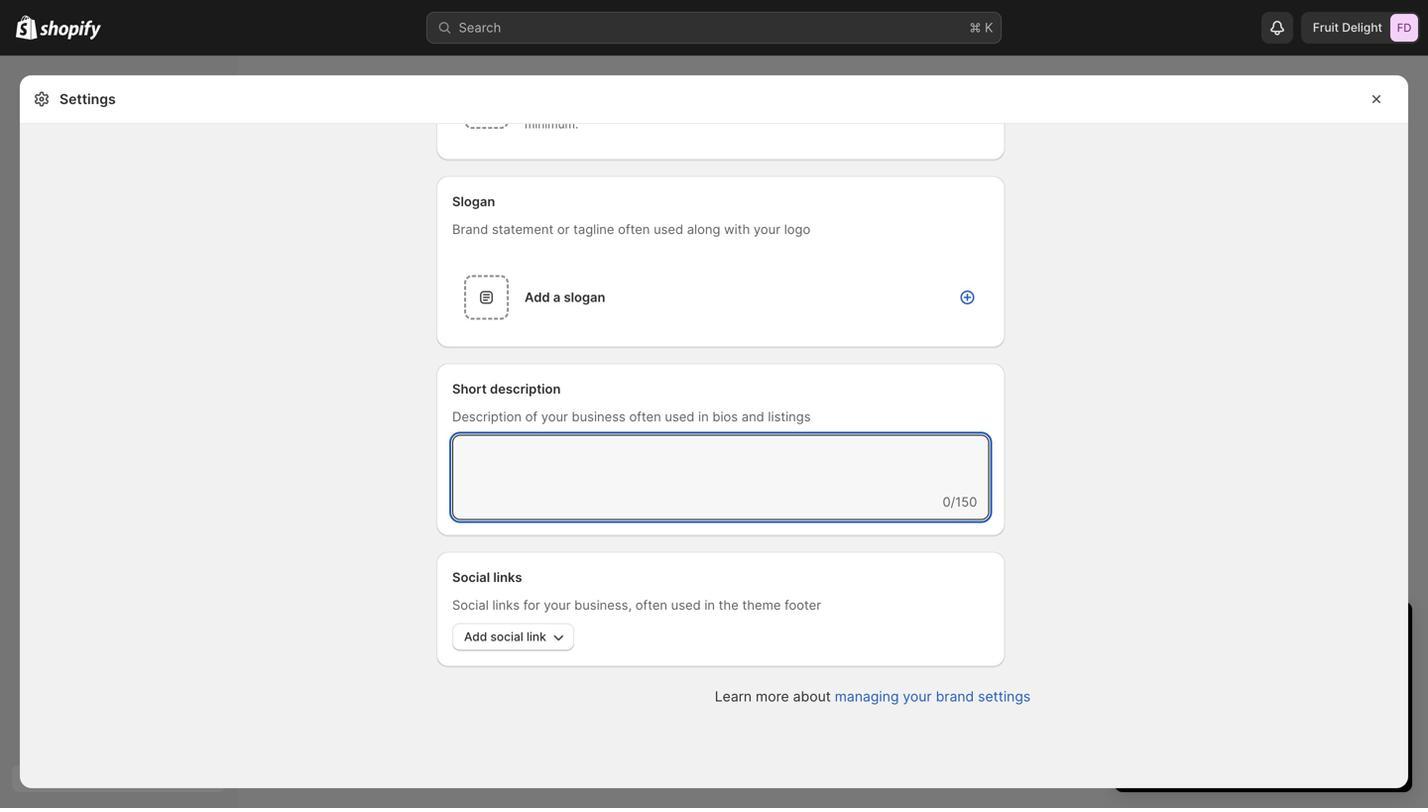Task type: vqa. For each thing, say whether or not it's contained in the screenshot.
Apps button
no



Task type: locate. For each thing, give the bounding box(es) containing it.
links for social links
[[493, 570, 522, 585]]

short description
[[452, 382, 561, 397]]

shopify image
[[40, 20, 101, 40]]

settings
[[979, 689, 1031, 706]]

slogan
[[564, 290, 606, 305]]

listings
[[768, 409, 811, 425]]

or left jpg.
[[662, 101, 674, 116]]

social up add social link
[[452, 570, 490, 585]]

dialog
[[1417, 69, 1429, 789]]

social
[[452, 570, 490, 585], [452, 598, 489, 613]]

often right business at the left of page
[[630, 409, 662, 425]]

settings
[[60, 91, 116, 108]]

⌘
[[970, 20, 982, 35]]

your left brand
[[903, 689, 932, 706]]

0 vertical spatial links
[[493, 570, 522, 585]]

add
[[525, 290, 550, 305], [464, 630, 488, 644]]

fruit
[[1314, 20, 1340, 35]]

1 horizontal spatial add
[[525, 290, 550, 305]]

managing
[[835, 689, 899, 706]]

0 vertical spatial used
[[654, 222, 684, 237]]

None text field
[[452, 435, 990, 493]]

used
[[654, 222, 684, 237], [665, 409, 695, 425], [671, 598, 701, 613]]

1 vertical spatial links
[[493, 598, 520, 613]]

0 horizontal spatial add
[[464, 630, 488, 644]]

0 vertical spatial often
[[618, 222, 650, 237]]

or inside heic, webp, svg, png, or jpg. recommended: 1920×1080 pixels minimum.
[[662, 101, 674, 116]]

heic, webp, svg, png, or jpg. recommended: 1920×1080 pixels minimum.
[[525, 101, 896, 131]]

1 social from the top
[[452, 570, 490, 585]]

used for in
[[665, 409, 695, 425]]

1 vertical spatial often
[[630, 409, 662, 425]]

links
[[493, 570, 522, 585], [493, 598, 520, 613]]

1 vertical spatial or
[[558, 222, 570, 237]]

1 vertical spatial add
[[464, 630, 488, 644]]

used left the
[[671, 598, 701, 613]]

2 social from the top
[[452, 598, 489, 613]]

your
[[754, 222, 781, 237], [542, 409, 568, 425], [544, 598, 571, 613], [903, 689, 932, 706]]

social down social links
[[452, 598, 489, 613]]

your right with at the top of the page
[[754, 222, 781, 237]]

add inside dropdown button
[[464, 630, 488, 644]]

along
[[687, 222, 721, 237]]

short
[[452, 382, 487, 397]]

1 vertical spatial social
[[452, 598, 489, 613]]

1 vertical spatial in
[[705, 598, 715, 613]]

add left a
[[525, 290, 550, 305]]

theme
[[743, 598, 781, 613]]

3 days left in your trial element
[[1115, 654, 1413, 793]]

used left bios at bottom
[[665, 409, 695, 425]]

statement
[[492, 222, 554, 237]]

links for social links for your business, often used in the theme footer
[[493, 598, 520, 613]]

brand statement or tagline often used along with your logo
[[452, 222, 811, 237]]

about
[[793, 689, 831, 706]]

2 vertical spatial often
[[636, 598, 668, 613]]

used left along
[[654, 222, 684, 237]]

shopify image
[[16, 15, 37, 39]]

in left bios at bottom
[[699, 409, 709, 425]]

0 vertical spatial add
[[525, 290, 550, 305]]

description
[[490, 382, 561, 397]]

fruit delight
[[1314, 20, 1383, 35]]

0 vertical spatial or
[[662, 101, 674, 116]]

tagline
[[574, 222, 615, 237]]

1 horizontal spatial or
[[662, 101, 674, 116]]

add left the social
[[464, 630, 488, 644]]

often right tagline
[[618, 222, 650, 237]]

social
[[491, 630, 524, 644]]

0 vertical spatial social
[[452, 570, 490, 585]]

often
[[618, 222, 650, 237], [630, 409, 662, 425], [636, 598, 668, 613]]

social links for your business, often used in the theme footer
[[452, 598, 822, 613]]

links left for at bottom
[[493, 598, 520, 613]]

learn
[[715, 689, 752, 706]]

or
[[662, 101, 674, 116], [558, 222, 570, 237]]

delight
[[1343, 20, 1383, 35]]

pixels
[[864, 101, 896, 116]]

⌘ k
[[970, 20, 994, 35]]

1 vertical spatial used
[[665, 409, 695, 425]]

add social link
[[464, 630, 547, 644]]

links up the social
[[493, 570, 522, 585]]

link
[[527, 630, 547, 644]]

in left the
[[705, 598, 715, 613]]

search
[[459, 20, 501, 35]]

your right for at bottom
[[544, 598, 571, 613]]

often right business,
[[636, 598, 668, 613]]

often for business
[[630, 409, 662, 425]]

used for along
[[654, 222, 684, 237]]

or left tagline
[[558, 222, 570, 237]]

in
[[699, 409, 709, 425], [705, 598, 715, 613]]

0 horizontal spatial or
[[558, 222, 570, 237]]

slogan
[[452, 194, 495, 209]]

your right of
[[542, 409, 568, 425]]



Task type: describe. For each thing, give the bounding box(es) containing it.
settings dialog
[[20, 0, 1409, 789]]

minimum.
[[525, 117, 579, 131]]

a
[[553, 290, 561, 305]]

and
[[742, 409, 765, 425]]

add for add social link
[[464, 630, 488, 644]]

brand
[[452, 222, 489, 237]]

description of your business often used in bios and listings
[[452, 409, 811, 425]]

business
[[572, 409, 626, 425]]

more
[[756, 689, 790, 706]]

1920×1080
[[798, 101, 861, 116]]

brand
[[936, 689, 975, 706]]

business,
[[575, 598, 632, 613]]

none text field inside settings dialog
[[452, 435, 990, 493]]

0 vertical spatial in
[[699, 409, 709, 425]]

footer
[[785, 598, 822, 613]]

social for social links for your business, often used in the theme footer
[[452, 598, 489, 613]]

svg,
[[599, 101, 627, 116]]

add for add a slogan
[[525, 290, 550, 305]]

webp,
[[559, 101, 596, 116]]

png,
[[630, 101, 659, 116]]

of
[[526, 409, 538, 425]]

with
[[724, 222, 750, 237]]

jpg.
[[677, 101, 703, 116]]

heic,
[[525, 101, 556, 116]]

description
[[452, 409, 522, 425]]

for
[[524, 598, 541, 613]]

add a slogan
[[525, 290, 606, 305]]

recommended:
[[706, 101, 794, 116]]

often for tagline
[[618, 222, 650, 237]]

social links
[[452, 570, 522, 585]]

learn more about managing your brand settings
[[715, 689, 1031, 706]]

social for social links
[[452, 570, 490, 585]]

k
[[985, 20, 994, 35]]

bios
[[713, 409, 738, 425]]

managing your brand settings link
[[835, 689, 1031, 706]]

add social link button
[[452, 624, 574, 651]]

2 vertical spatial used
[[671, 598, 701, 613]]

fruit delight image
[[1391, 14, 1419, 42]]

the
[[719, 598, 739, 613]]

logo
[[785, 222, 811, 237]]



